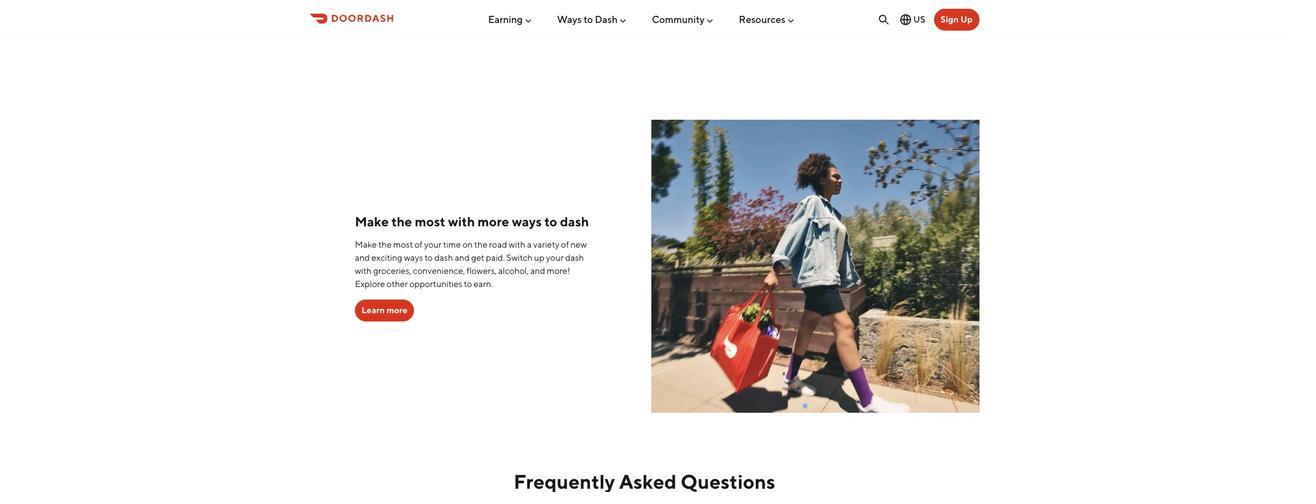 Task type: describe. For each thing, give the bounding box(es) containing it.
and inside switch up your dash with groceries, convenience, flowers, alcohol, and more! explore other opportunities to earn.
[[530, 266, 545, 276]]

1 horizontal spatial ways
[[512, 214, 542, 229]]

deliver for deliver the order to the customer
[[809, 27, 837, 37]]

most for with
[[415, 214, 445, 229]]

earning link
[[488, 9, 533, 29]]

time
[[443, 240, 461, 250]]

switch up your dash with groceries, convenience, flowers, alcohol, and more! explore other opportunities to earn.
[[355, 253, 584, 289]]

to inside the make the most of your time on the road with a variety of new and exciting ways to dash and get paid.
[[425, 253, 433, 263]]

paid.
[[486, 253, 505, 263]]

your inside the make the most of your time on the road with a variety of new and exciting ways to dash and get paid.
[[424, 240, 442, 250]]

0 horizontal spatial and
[[355, 253, 370, 263]]

learn more link
[[355, 300, 414, 322]]

2 horizontal spatial of
[[561, 240, 569, 250]]

make for make the most of your time on the road with a variety of new and exciting ways to dash and get paid.
[[355, 240, 377, 250]]

pay for pay with your
[[575, 27, 590, 37]]

shop for the customer's list of items
[[347, 27, 484, 37]]

sign up button
[[934, 9, 979, 31]]

earn.
[[474, 279, 493, 289]]

community
[[652, 13, 705, 25]]

more!
[[547, 266, 570, 276]]

make for make the most with more ways to dash
[[355, 214, 389, 229]]

0 horizontal spatial of
[[415, 240, 422, 250]]

0 horizontal spatial more
[[386, 305, 408, 316]]

road
[[489, 240, 507, 250]]

a
[[527, 240, 532, 250]]

deliver for deliver
[[857, 5, 890, 16]]

customer's
[[396, 27, 439, 37]]

convenience,
[[413, 266, 465, 276]]

us
[[913, 14, 925, 25]]

opportunities
[[409, 279, 462, 289]]

1 horizontal spatial of
[[453, 27, 461, 37]]

to up variety
[[544, 214, 557, 229]]

your for switch up your dash with groceries, convenience, flowers, alcohol, and more! explore other opportunities to earn.
[[546, 253, 564, 263]]

ways to dash
[[557, 13, 618, 25]]

to right "order"
[[876, 27, 884, 37]]

to left dash
[[584, 13, 593, 25]]

pay for pay
[[636, 5, 653, 16]]

with inside switch up your dash with groceries, convenience, flowers, alcohol, and more! explore other opportunities to earn.
[[355, 266, 372, 276]]

ways to dash link
[[557, 9, 627, 29]]

deliver the order to the customer
[[809, 27, 938, 37]]

globe line image
[[899, 13, 912, 26]]

community link
[[652, 9, 715, 29]]

list
[[441, 27, 452, 37]]

groceries,
[[373, 266, 411, 276]]



Task type: locate. For each thing, give the bounding box(es) containing it.
of
[[453, 27, 461, 37], [415, 240, 422, 250], [561, 240, 569, 250]]

1 horizontal spatial your
[[546, 253, 564, 263]]

make the most of your time on the road with a variety of new and exciting ways to dash and get paid.
[[355, 240, 587, 263]]

variety
[[533, 240, 559, 250]]

deliver
[[857, 5, 890, 16], [809, 27, 837, 37]]

and down the up
[[530, 266, 545, 276]]

dash up new
[[560, 214, 589, 229]]

sign
[[941, 14, 959, 25]]

ways up a
[[512, 214, 542, 229]]

0 horizontal spatial deliver
[[809, 27, 837, 37]]

and down on in the left of the page
[[455, 253, 470, 263]]

most up time in the left of the page
[[415, 214, 445, 229]]

dash up convenience,
[[434, 253, 453, 263]]

the
[[381, 27, 395, 37], [839, 27, 852, 37], [886, 27, 899, 37], [391, 214, 412, 229], [378, 240, 392, 250], [474, 240, 487, 250]]

2 make from the top
[[355, 240, 377, 250]]

1 vertical spatial most
[[393, 240, 413, 250]]

pay down the ways to dash
[[575, 27, 590, 37]]

get
[[471, 253, 484, 263]]

0 vertical spatial more
[[478, 214, 509, 229]]

your inside switch up your dash with groceries, convenience, flowers, alcohol, and more! explore other opportunities to earn.
[[546, 253, 564, 263]]

pay right dash
[[636, 5, 653, 16]]

0 horizontal spatial ways
[[404, 253, 423, 263]]

dash inside the make the most of your time on the road with a variety of new and exciting ways to dash and get paid.
[[434, 253, 453, 263]]

with down dash
[[591, 27, 608, 37]]

resources link
[[739, 9, 795, 29]]

customer
[[901, 27, 938, 37]]

to inside switch up your dash with groceries, convenience, flowers, alcohol, and more! explore other opportunities to earn.
[[464, 279, 472, 289]]

of up convenience,
[[415, 240, 422, 250]]

dx_makethemost_walk image
[[651, 120, 979, 413]]

of left new
[[561, 240, 569, 250]]

your down dash
[[610, 27, 627, 37]]

dash inside switch up your dash with groceries, convenience, flowers, alcohol, and more! explore other opportunities to earn.
[[565, 253, 584, 263]]

learn
[[361, 305, 385, 316]]

1 horizontal spatial most
[[415, 214, 445, 229]]

most
[[415, 214, 445, 229], [393, 240, 413, 250]]

1 horizontal spatial more
[[478, 214, 509, 229]]

1 make from the top
[[355, 214, 389, 229]]

1 horizontal spatial pay
[[636, 5, 653, 16]]

1 vertical spatial deliver
[[809, 27, 837, 37]]

with up explore
[[355, 266, 372, 276]]

2 horizontal spatial and
[[530, 266, 545, 276]]

dash
[[595, 13, 618, 25]]

with
[[591, 27, 608, 37], [448, 214, 475, 229], [509, 240, 525, 250], [355, 266, 372, 276]]

most up exciting
[[393, 240, 413, 250]]

your for pay with your
[[610, 27, 627, 37]]

0 vertical spatial ways
[[512, 214, 542, 229]]

2 horizontal spatial your
[[610, 27, 627, 37]]

0 horizontal spatial your
[[424, 240, 442, 250]]

sign up
[[941, 14, 973, 25]]

flowers,
[[467, 266, 497, 276]]

up
[[960, 14, 973, 25]]

more up road
[[478, 214, 509, 229]]

of right list
[[453, 27, 461, 37]]

alcohol,
[[498, 266, 529, 276]]

dash
[[560, 214, 589, 229], [434, 253, 453, 263], [565, 253, 584, 263]]

to left earn. at the left of the page
[[464, 279, 472, 289]]

most for of
[[393, 240, 413, 250]]

your left time in the left of the page
[[424, 240, 442, 250]]

more
[[478, 214, 509, 229], [386, 305, 408, 316]]

ways up "groceries,"
[[404, 253, 423, 263]]

on
[[463, 240, 473, 250]]

new
[[571, 240, 587, 250]]

your up more!
[[546, 253, 564, 263]]

pay with your
[[575, 27, 629, 37]]

resources
[[739, 13, 785, 25]]

dash down new
[[565, 253, 584, 263]]

to
[[584, 13, 593, 25], [876, 27, 884, 37], [544, 214, 557, 229], [425, 253, 433, 263], [464, 279, 472, 289]]

most inside the make the most of your time on the road with a variety of new and exciting ways to dash and get paid.
[[393, 240, 413, 250]]

for
[[369, 27, 380, 37]]

ways
[[512, 214, 542, 229], [404, 253, 423, 263]]

learn more
[[361, 305, 408, 316]]

with up on in the left of the page
[[448, 214, 475, 229]]

ways
[[557, 13, 582, 25]]

ways inside the make the most of your time on the road with a variety of new and exciting ways to dash and get paid.
[[404, 253, 423, 263]]

0 vertical spatial deliver
[[857, 5, 890, 16]]

1 vertical spatial more
[[386, 305, 408, 316]]

explore
[[355, 279, 385, 289]]

your
[[610, 27, 627, 37], [424, 240, 442, 250], [546, 253, 564, 263]]

1 vertical spatial your
[[424, 240, 442, 250]]

0 vertical spatial your
[[610, 27, 627, 37]]

to up convenience,
[[425, 253, 433, 263]]

deliver up deliver the order to the customer
[[857, 5, 890, 16]]

0 horizontal spatial most
[[393, 240, 413, 250]]

with inside the make the most of your time on the road with a variety of new and exciting ways to dash and get paid.
[[509, 240, 525, 250]]

deliver left "order"
[[809, 27, 837, 37]]

make the most with more ways to dash
[[355, 214, 589, 229]]

other
[[387, 279, 408, 289]]

exciting
[[371, 253, 402, 263]]

0 vertical spatial most
[[415, 214, 445, 229]]

switch
[[506, 253, 532, 263]]

1 horizontal spatial deliver
[[857, 5, 890, 16]]

order
[[853, 27, 875, 37]]

1 vertical spatial make
[[355, 240, 377, 250]]

make
[[355, 214, 389, 229], [355, 240, 377, 250]]

and
[[355, 253, 370, 263], [455, 253, 470, 263], [530, 266, 545, 276]]

pay
[[636, 5, 653, 16], [575, 27, 590, 37]]

items
[[463, 27, 484, 37]]

and left exciting
[[355, 253, 370, 263]]

shop
[[347, 27, 367, 37]]

1 vertical spatial ways
[[404, 253, 423, 263]]

earning
[[488, 13, 523, 25]]

2 vertical spatial your
[[546, 253, 564, 263]]

up
[[534, 253, 544, 263]]

more right learn
[[386, 305, 408, 316]]

1 horizontal spatial and
[[455, 253, 470, 263]]

1 vertical spatial pay
[[575, 27, 590, 37]]

0 vertical spatial make
[[355, 214, 389, 229]]

0 vertical spatial pay
[[636, 5, 653, 16]]

with left a
[[509, 240, 525, 250]]

0 horizontal spatial pay
[[575, 27, 590, 37]]

make inside the make the most of your time on the road with a variety of new and exciting ways to dash and get paid.
[[355, 240, 377, 250]]



Task type: vqa. For each thing, say whether or not it's contained in the screenshot.
the right more
yes



